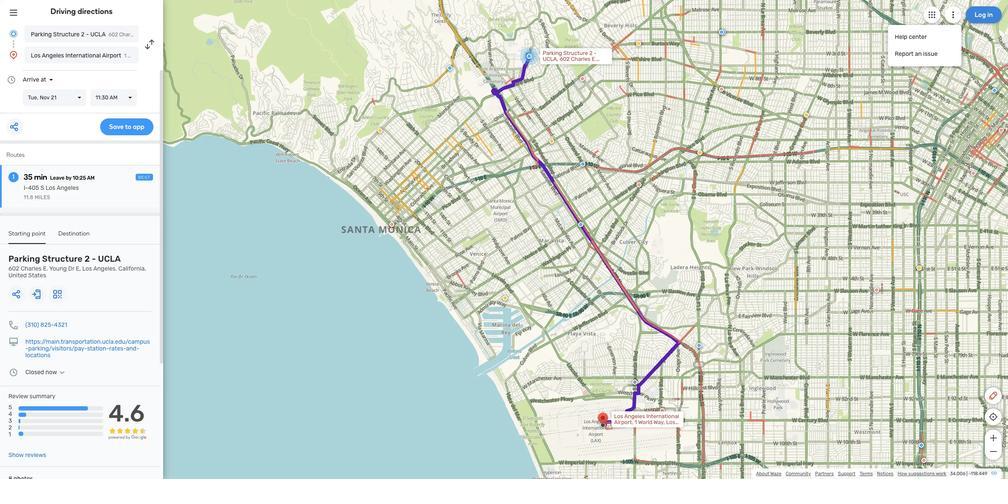 Task type: describe. For each thing, give the bounding box(es) containing it.
405
[[28, 184, 39, 192]]

young
[[49, 265, 67, 272]]

ucla for parking structure 2 - ucla 602 charles e. young dr e, los angeles, california, united states
[[98, 254, 121, 264]]

2 for parking structure 2 - ucla 602 charles e. young dr e, los angeles, california, united states
[[85, 254, 90, 264]]

zoom in image
[[989, 433, 999, 443]]

e,
[[76, 265, 81, 272]]

tue, nov 21 list box
[[23, 89, 86, 106]]

(310)
[[25, 321, 39, 329]]

2 vertical spatial police image
[[920, 443, 925, 448]]

airport
[[102, 52, 121, 59]]

min
[[34, 173, 47, 182]]

usa
[[666, 425, 677, 431]]

chevron down image
[[57, 369, 67, 376]]

arrive at
[[23, 76, 46, 83]]

how suggestions work link
[[898, 471, 947, 477]]

11:30
[[96, 94, 109, 101]]

way,
[[654, 419, 665, 426]]

1 for los angeles international airport, 1 world way, los angeles, ca 90045, usa
[[635, 419, 637, 426]]

point
[[32, 230, 46, 237]]

los right way,
[[667, 419, 676, 426]]

starting point
[[8, 230, 46, 237]]

1 for 5 4 3 2 1
[[8, 431, 11, 438]]

los angeles international airport
[[31, 52, 121, 59]]

zoom out image
[[989, 447, 999, 457]]

1 horizontal spatial hazard image
[[698, 150, 703, 155]]

about waze community partners support terms notices how suggestions work 34.006 | -118.449
[[757, 471, 988, 477]]

locations
[[25, 352, 50, 359]]

closed now button
[[25, 369, 67, 376]]

about waze link
[[757, 471, 782, 477]]

parking structure 2 - ucla 602 charles e. young dr e, los angeles, california, united states
[[8, 254, 146, 279]]

118.449
[[972, 471, 988, 477]]

los angeles international airport button
[[25, 47, 139, 63]]

tue, nov 21
[[28, 94, 56, 101]]

closed
[[25, 369, 44, 376]]

destination
[[58, 230, 90, 237]]

community
[[786, 471, 811, 477]]

35
[[24, 173, 33, 182]]

https://main.transportation.ucla.edu/campus
[[25, 338, 150, 346]]

california,
[[118, 265, 146, 272]]

los left world
[[615, 413, 624, 420]]

(310) 825-4321 link
[[25, 321, 67, 329]]

0 vertical spatial police image
[[448, 66, 453, 71]]

best
[[138, 175, 151, 180]]

angeles inside i-405 s los angeles 11.8 miles
[[57, 184, 79, 192]]

review summary
[[8, 393, 55, 400]]

show reviews
[[8, 452, 46, 459]]

825-
[[40, 321, 54, 329]]

terms link
[[860, 471, 873, 477]]

driving
[[51, 7, 76, 16]]

waze
[[771, 471, 782, 477]]

support
[[839, 471, 856, 477]]

- inside button
[[86, 31, 89, 38]]

driving directions
[[51, 7, 113, 16]]

los angeles international airport, 1 world way, los angeles, ca 90045, usa
[[615, 413, 680, 431]]

summary
[[30, 393, 55, 400]]

s
[[41, 184, 44, 192]]

5
[[8, 404, 12, 411]]

now
[[45, 369, 57, 376]]

4
[[8, 411, 12, 418]]

dr
[[68, 265, 74, 272]]

ca
[[638, 425, 645, 431]]

tue,
[[28, 94, 38, 101]]

rates-
[[109, 345, 126, 352]]

miles
[[35, 195, 50, 200]]

states
[[28, 272, 46, 279]]

united
[[8, 272, 27, 279]]

35 min leave by 10:25 am
[[24, 173, 95, 182]]

11.8
[[24, 195, 33, 200]]

notices link
[[878, 471, 894, 477]]

destination button
[[58, 230, 90, 243]]

602
[[8, 265, 19, 272]]

3
[[8, 418, 12, 425]]

- inside parking structure 2 - ucla 602 charles e. young dr e, los angeles, california, united states
[[92, 254, 96, 264]]

charles
[[21, 265, 42, 272]]

starting point button
[[8, 230, 46, 244]]



Task type: vqa. For each thing, say whether or not it's contained in the screenshot.
Airport
yes



Task type: locate. For each thing, give the bounding box(es) containing it.
2 up los angeles international airport 'button'
[[81, 31, 85, 38]]

1 vertical spatial hazard image
[[698, 150, 703, 155]]

1 vertical spatial angeles,
[[615, 425, 637, 431]]

i-
[[24, 184, 28, 192]]

2 down destination button
[[85, 254, 90, 264]]

review
[[8, 393, 28, 400]]

computer image
[[8, 337, 19, 347]]

show
[[8, 452, 24, 459]]

angeles, left ca
[[615, 425, 637, 431]]

angeles inside 'button'
[[42, 52, 64, 59]]

1
[[13, 173, 15, 181], [635, 419, 637, 426], [8, 431, 11, 438]]

1 horizontal spatial am
[[110, 94, 118, 101]]

about
[[757, 471, 770, 477]]

(310) 825-4321
[[25, 321, 67, 329]]

and-
[[126, 345, 139, 352]]

1 down 3
[[8, 431, 11, 438]]

police image
[[719, 30, 725, 35], [721, 30, 726, 35], [581, 162, 586, 167], [579, 222, 584, 227], [697, 343, 702, 348]]

parking right current location icon on the top left of the page
[[31, 31, 52, 38]]

1 left 35
[[13, 173, 15, 181]]

ucla down directions
[[90, 31, 106, 38]]

parking for parking structure 2 - ucla
[[31, 31, 52, 38]]

call image
[[8, 320, 19, 330]]

hazard image
[[549, 139, 555, 144], [698, 150, 703, 155]]

angeles, inside parking structure 2 - ucla 602 charles e. young dr e, los angeles, california, united states
[[93, 265, 117, 272]]

1 horizontal spatial police image
[[920, 443, 925, 448]]

2 horizontal spatial police image
[[993, 88, 998, 93]]

parking inside button
[[31, 31, 52, 38]]

parking structure 2 - ucla button
[[25, 25, 139, 42]]

closed now
[[25, 369, 57, 376]]

world
[[639, 419, 653, 426]]

https://main.transportation.ucla.edu/campus -parking/visitors/pay-station-rates-and- locations link
[[25, 338, 150, 359]]

los inside 'button'
[[31, 52, 41, 59]]

1 vertical spatial am
[[87, 175, 95, 181]]

structure inside parking structure 2 - ucla 602 charles e. young dr e, los angeles, california, united states
[[42, 254, 83, 264]]

partners
[[816, 471, 834, 477]]

road closed image
[[719, 87, 725, 92], [972, 171, 977, 176], [637, 182, 642, 187], [875, 288, 880, 293]]

0 vertical spatial ucla
[[90, 31, 106, 38]]

0 vertical spatial 2
[[81, 31, 85, 38]]

1 vertical spatial 2
[[85, 254, 90, 264]]

angeles for los angeles international airport, 1 world way, los angeles, ca 90045, usa
[[625, 413, 645, 420]]

5 4 3 2 1
[[8, 404, 12, 438]]

by
[[66, 175, 72, 181]]

ucla up california,
[[98, 254, 121, 264]]

international for airport
[[65, 52, 101, 59]]

partners link
[[816, 471, 834, 477]]

4321
[[54, 321, 67, 329]]

los right s
[[46, 184, 55, 192]]

0 horizontal spatial police image
[[448, 66, 453, 71]]

2 for parking structure 2 - ucla
[[81, 31, 85, 38]]

11:30 am
[[96, 94, 118, 101]]

arrive
[[23, 76, 39, 83]]

1 vertical spatial angeles
[[57, 184, 79, 192]]

parking
[[31, 31, 52, 38], [8, 254, 40, 264]]

routes
[[6, 151, 25, 159]]

parking inside parking structure 2 - ucla 602 charles e. young dr e, los angeles, california, united states
[[8, 254, 40, 264]]

2 vertical spatial 1
[[8, 431, 11, 438]]

0 horizontal spatial international
[[65, 52, 101, 59]]

0 vertical spatial parking
[[31, 31, 52, 38]]

angeles up at on the left top
[[42, 52, 64, 59]]

21
[[51, 94, 56, 101]]

directions
[[78, 7, 113, 16]]

leave
[[50, 175, 65, 181]]

angeles for los angeles international airport
[[42, 52, 64, 59]]

am inside 35 min leave by 10:25 am
[[87, 175, 95, 181]]

2 inside parking structure 2 - ucla 602 charles e. young dr e, los angeles, california, united states
[[85, 254, 90, 264]]

parking structure 2 - ucla
[[31, 31, 106, 38]]

parking for parking structure 2 - ucla 602 charles e. young dr e, los angeles, california, united states
[[8, 254, 40, 264]]

location image
[[8, 50, 19, 60]]

structure for parking structure 2 - ucla 602 charles e. young dr e, los angeles, california, united states
[[42, 254, 83, 264]]

e.
[[43, 265, 48, 272]]

angeles, inside los angeles international airport, 1 world way, los angeles, ca 90045, usa
[[615, 425, 637, 431]]

structure
[[53, 31, 80, 38], [42, 254, 83, 264]]

1 vertical spatial international
[[647, 413, 680, 420]]

1 vertical spatial 1
[[635, 419, 637, 426]]

police image
[[448, 66, 453, 71], [993, 88, 998, 93], [920, 443, 925, 448]]

0 horizontal spatial 1
[[8, 431, 11, 438]]

angeles, right 'e,'
[[93, 265, 117, 272]]

international down parking structure 2 - ucla button
[[65, 52, 101, 59]]

1 vertical spatial structure
[[42, 254, 83, 264]]

angeles,
[[93, 265, 117, 272], [615, 425, 637, 431]]

ucla for parking structure 2 - ucla
[[90, 31, 106, 38]]

0 horizontal spatial hazard image
[[549, 139, 555, 144]]

2 inside parking structure 2 - ucla button
[[81, 31, 85, 38]]

10:25
[[73, 175, 86, 181]]

international inside los angeles international airport, 1 world way, los angeles, ca 90045, usa
[[647, 413, 680, 420]]

parking up charles on the bottom left
[[8, 254, 40, 264]]

angeles down by
[[57, 184, 79, 192]]

reviews
[[25, 452, 46, 459]]

- inside https://main.transportation.ucla.edu/campus -parking/visitors/pay-station-rates-and- locations
[[25, 345, 28, 352]]

work
[[937, 471, 947, 477]]

international for airport,
[[647, 413, 680, 420]]

0 vertical spatial structure
[[53, 31, 80, 38]]

1 horizontal spatial international
[[647, 413, 680, 420]]

0 vertical spatial hazard image
[[549, 139, 555, 144]]

station-
[[87, 345, 109, 352]]

1 vertical spatial parking
[[8, 254, 40, 264]]

-
[[86, 31, 89, 38], [92, 254, 96, 264], [25, 345, 28, 352], [969, 471, 972, 477]]

1 vertical spatial police image
[[993, 88, 998, 93]]

structure up young
[[42, 254, 83, 264]]

structure up the los angeles international airport
[[53, 31, 80, 38]]

community link
[[786, 471, 811, 477]]

support link
[[839, 471, 856, 477]]

2 inside 5 4 3 2 1
[[8, 424, 12, 432]]

2 vertical spatial angeles
[[625, 413, 645, 420]]

angeles
[[42, 52, 64, 59], [57, 184, 79, 192], [625, 413, 645, 420]]

los inside parking structure 2 - ucla 602 charles e. young dr e, los angeles, california, united states
[[82, 265, 92, 272]]

international up 90045,
[[647, 413, 680, 420]]

los
[[31, 52, 41, 59], [46, 184, 55, 192], [82, 265, 92, 272], [615, 413, 624, 420], [667, 419, 676, 426]]

1 horizontal spatial 1
[[13, 173, 15, 181]]

0 horizontal spatial am
[[87, 175, 95, 181]]

ucla
[[90, 31, 106, 38], [98, 254, 121, 264]]

am right 10:25
[[87, 175, 95, 181]]

|
[[967, 471, 968, 477]]

notices
[[878, 471, 894, 477]]

international inside 'button'
[[65, 52, 101, 59]]

structure inside button
[[53, 31, 80, 38]]

clock image
[[8, 368, 19, 378]]

at
[[41, 76, 46, 83]]

am right 11:30
[[110, 94, 118, 101]]

clock image
[[6, 75, 16, 85]]

ucla inside parking structure 2 - ucla 602 charles e. young dr e, los angeles, california, united states
[[98, 254, 121, 264]]

1 left ca
[[635, 419, 637, 426]]

1 horizontal spatial angeles,
[[615, 425, 637, 431]]

0 vertical spatial angeles,
[[93, 265, 117, 272]]

11:30 am list box
[[91, 89, 137, 106]]

am inside list box
[[110, 94, 118, 101]]

0 vertical spatial international
[[65, 52, 101, 59]]

starting
[[8, 230, 30, 237]]

1 inside 5 4 3 2 1
[[8, 431, 11, 438]]

airport,
[[615, 419, 634, 426]]

current location image
[[8, 29, 19, 39]]

international
[[65, 52, 101, 59], [647, 413, 680, 420]]

parking/visitors/pay-
[[28, 345, 87, 352]]

terms
[[860, 471, 873, 477]]

am
[[110, 94, 118, 101], [87, 175, 95, 181]]

link image
[[991, 470, 998, 477]]

2 vertical spatial 2
[[8, 424, 12, 432]]

nov
[[40, 94, 50, 101]]

1 inside los angeles international airport, 1 world way, los angeles, ca 90045, usa
[[635, 419, 637, 426]]

suggestions
[[909, 471, 936, 477]]

angeles inside los angeles international airport, 1 world way, los angeles, ca 90045, usa
[[625, 413, 645, 420]]

0 horizontal spatial angeles,
[[93, 265, 117, 272]]

los right 'e,'
[[82, 265, 92, 272]]

structure for parking structure 2 - ucla
[[53, 31, 80, 38]]

los inside i-405 s los angeles 11.8 miles
[[46, 184, 55, 192]]

2 horizontal spatial 1
[[635, 419, 637, 426]]

hazard image
[[637, 41, 642, 46], [805, 113, 810, 118], [378, 128, 383, 133], [917, 266, 923, 271], [503, 296, 508, 301]]

1 vertical spatial ucla
[[98, 254, 121, 264]]

90045,
[[646, 425, 665, 431]]

los right the location icon
[[31, 52, 41, 59]]

ucla inside parking structure 2 - ucla button
[[90, 31, 106, 38]]

0 vertical spatial angeles
[[42, 52, 64, 59]]

2 down 4
[[8, 424, 12, 432]]

angeles up ca
[[625, 413, 645, 420]]

4.6
[[109, 400, 145, 428]]

0 vertical spatial 1
[[13, 173, 15, 181]]

0 vertical spatial am
[[110, 94, 118, 101]]

how
[[898, 471, 908, 477]]

pencil image
[[989, 391, 999, 401]]

i-405 s los angeles 11.8 miles
[[24, 184, 79, 200]]

https://main.transportation.ucla.edu/campus -parking/visitors/pay-station-rates-and- locations
[[25, 338, 150, 359]]

accident image
[[633, 380, 638, 385]]

road closed image
[[580, 76, 585, 81], [999, 128, 1005, 133], [390, 222, 395, 227], [660, 408, 665, 413], [922, 458, 927, 463]]



